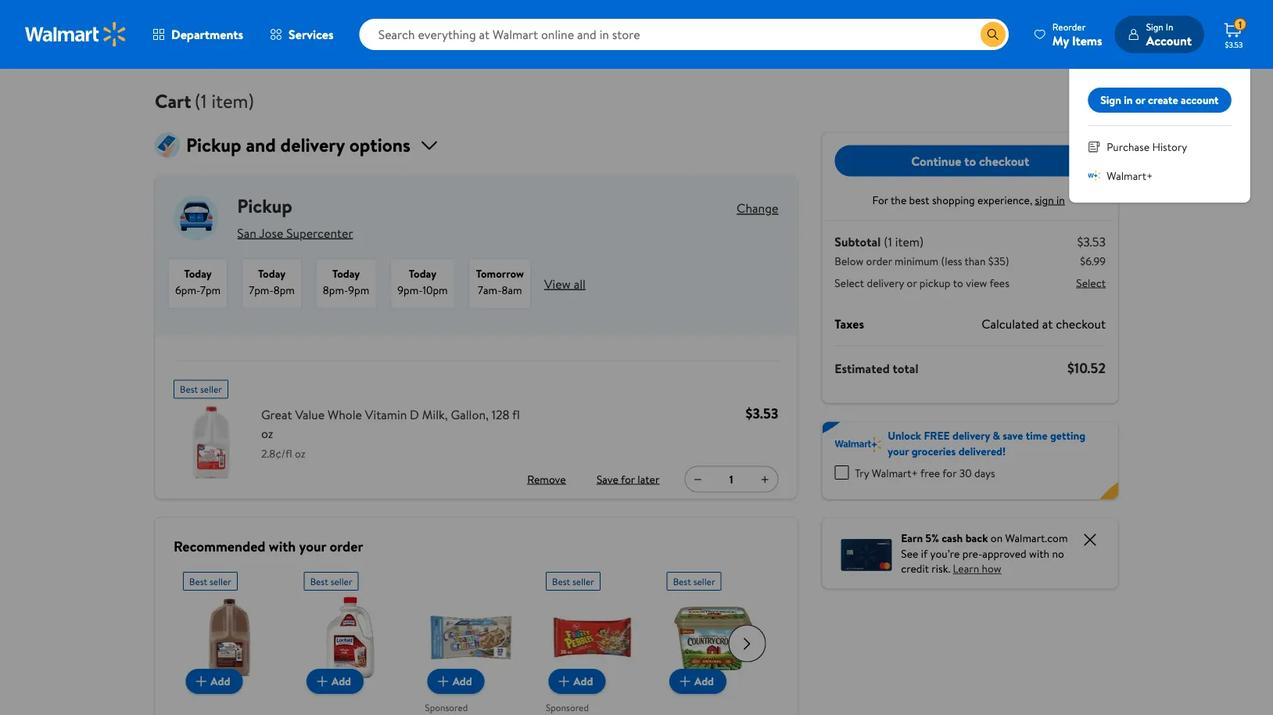 Task type: locate. For each thing, give the bounding box(es) containing it.
1 horizontal spatial add to cart image
[[555, 672, 574, 690]]

best seller
[[180, 383, 222, 396], [189, 574, 231, 588], [310, 574, 352, 588], [552, 574, 595, 588], [673, 574, 716, 588]]

select
[[835, 275, 865, 290], [1077, 275, 1106, 290]]

with right recommended
[[269, 536, 296, 556]]

sign for or
[[1101, 92, 1122, 108]]

best seller inside alert
[[180, 383, 222, 396]]

or left create
[[1136, 92, 1146, 108]]

view
[[966, 275, 988, 290]]

save
[[597, 471, 619, 487]]

(1 right subtotal
[[884, 233, 893, 250]]

0 horizontal spatial walmart+
[[872, 465, 919, 480]]

1 vertical spatial $3.53
[[1078, 233, 1106, 250]]

4 add from the left
[[574, 673, 593, 688]]

1 horizontal spatial order
[[867, 253, 893, 269]]

1 vertical spatial your
[[299, 536, 326, 556]]

3 add group from the left
[[425, 565, 518, 715]]

1 horizontal spatial 1
[[1239, 18, 1243, 31]]

banner
[[823, 422, 1119, 499]]

dismiss capital one banner image
[[1081, 530, 1100, 549]]

all
[[574, 275, 586, 292]]

or for pickup
[[907, 275, 917, 290]]

or inside button
[[1136, 92, 1146, 108]]

today for 8pm
[[258, 266, 286, 281]]

or
[[1136, 92, 1146, 108], [907, 275, 917, 290]]

7pm
[[200, 282, 221, 298]]

&
[[993, 428, 1001, 443]]

vitamin
[[365, 406, 407, 423]]

6pm-
[[175, 282, 200, 298]]

add group
[[183, 565, 276, 715], [304, 565, 397, 715], [425, 565, 518, 715], [546, 565, 639, 715], [667, 565, 760, 715]]

1 horizontal spatial $3.53
[[1078, 233, 1106, 250]]

2 today from the left
[[258, 266, 286, 281]]

0 horizontal spatial select
[[835, 275, 865, 290]]

0 vertical spatial in
[[1125, 92, 1133, 108]]

walmart+ image
[[1088, 169, 1101, 182]]

1 horizontal spatial with
[[1030, 546, 1050, 561]]

your
[[888, 443, 909, 458], [299, 536, 326, 556]]

select down "below"
[[835, 275, 865, 290]]

0 vertical spatial delivery
[[867, 275, 905, 290]]

1 vertical spatial sign
[[1101, 92, 1122, 108]]

if
[[921, 546, 928, 561]]

5 add group from the left
[[667, 565, 760, 715]]

add for 5th add button from the left's add to cart icon
[[695, 673, 714, 688]]

1 right in
[[1239, 18, 1243, 31]]

add for 1st add button add to cart icon
[[211, 673, 230, 688]]

1 horizontal spatial walmart+
[[1107, 168, 1154, 183]]

order
[[867, 253, 893, 269], [330, 536, 363, 556]]

view
[[544, 275, 571, 292]]

continue to checkout button
[[835, 145, 1106, 176]]

sign up the purchase
[[1101, 92, 1122, 108]]

in left create
[[1125, 92, 1133, 108]]

remove button
[[522, 467, 572, 492]]

with left no
[[1030, 546, 1050, 561]]

item) for subtotal (1 item)
[[896, 233, 924, 250]]

walmart image
[[25, 22, 127, 47]]

Try Walmart+ free for 30 days checkbox
[[835, 466, 849, 480]]

0 vertical spatial or
[[1136, 92, 1146, 108]]

1 vertical spatial walmart+
[[872, 465, 919, 480]]

2 add button from the left
[[307, 669, 364, 694]]

1 horizontal spatial sponsored
[[546, 700, 589, 714]]

item) right 'cart'
[[212, 88, 254, 114]]

0 vertical spatial (1
[[195, 88, 207, 114]]

for the best shopping experience, sign in
[[873, 192, 1066, 207]]

checkout up 'experience,'
[[980, 152, 1030, 169]]

Walmart Site-Wide search field
[[360, 19, 1009, 50]]

0 horizontal spatial item)
[[212, 88, 254, 114]]

1 today from the left
[[184, 266, 212, 281]]

today 7pm-8pm
[[249, 266, 295, 298]]

1 right decrease quantity great value whole vitamin d milk, gallon, 128 fl oz, current quantity 1 icon
[[730, 472, 734, 487]]

2 add to cart image from the left
[[555, 672, 574, 690]]

1 horizontal spatial or
[[1136, 92, 1146, 108]]

add to cart image
[[192, 672, 211, 690], [313, 672, 332, 690], [676, 672, 695, 690]]

sign
[[1147, 20, 1164, 33], [1101, 92, 1122, 108]]

select down the $6.99
[[1077, 275, 1106, 290]]

1 horizontal spatial item)
[[896, 233, 924, 250]]

$3.53 right account
[[1226, 39, 1244, 50]]

walmart+ down the purchase
[[1107, 168, 1154, 183]]

$3.53
[[1226, 39, 1244, 50], [1078, 233, 1106, 250], [746, 404, 779, 423]]

4 add button from the left
[[549, 669, 606, 694]]

today for 9pm
[[332, 266, 360, 281]]

8pm
[[274, 282, 295, 298]]

today up 8pm-
[[332, 266, 360, 281]]

in inside button
[[1125, 92, 1133, 108]]

purchase history link
[[1088, 138, 1232, 155]]

learn
[[953, 561, 980, 576]]

3 add to cart image from the left
[[676, 672, 695, 690]]

2 vertical spatial $3.53
[[746, 404, 779, 423]]

1 add from the left
[[211, 673, 230, 688]]

sign left in
[[1147, 20, 1164, 33]]

delivery left the &
[[953, 428, 991, 443]]

recommended
[[174, 536, 266, 556]]

1 horizontal spatial sign
[[1147, 20, 1164, 33]]

1 add button from the left
[[186, 669, 243, 694]]

seller
[[200, 383, 222, 396], [210, 574, 231, 588], [331, 574, 352, 588], [573, 574, 595, 588], [694, 574, 716, 588]]

1 vertical spatial 1
[[730, 472, 734, 487]]

0 horizontal spatial (1
[[195, 88, 207, 114]]

4 today from the left
[[409, 266, 437, 281]]

3 today from the left
[[332, 266, 360, 281]]

0 vertical spatial sign
[[1147, 20, 1164, 33]]

today up 10pm
[[409, 266, 437, 281]]

best
[[180, 383, 198, 396], [189, 574, 207, 588], [310, 574, 328, 588], [552, 574, 570, 588], [673, 574, 691, 588]]

add to cart image for 3rd add button from the left
[[434, 672, 453, 690]]

sign
[[1036, 192, 1054, 207]]

the
[[891, 192, 907, 207]]

today up 6pm- at the top of the page
[[184, 266, 212, 281]]

checkout right 'at'
[[1056, 315, 1106, 333]]

item) up minimum
[[896, 233, 924, 250]]

subtotal (1 item)
[[835, 233, 924, 250]]

0 vertical spatial item)
[[212, 88, 254, 114]]

fees
[[990, 275, 1010, 290]]

1 horizontal spatial your
[[888, 443, 909, 458]]

0 horizontal spatial for
[[621, 471, 635, 487]]

1 vertical spatial delivery
[[953, 428, 991, 443]]

1 select from the left
[[835, 275, 865, 290]]

1 vertical spatial item)
[[896, 233, 924, 250]]

to right the continue
[[965, 152, 977, 169]]

cash
[[942, 530, 963, 546]]

0 vertical spatial to
[[965, 152, 977, 169]]

0 vertical spatial oz
[[261, 424, 273, 442]]

unlock
[[888, 428, 922, 443]]

reorder
[[1053, 20, 1086, 33]]

1 horizontal spatial to
[[965, 152, 977, 169]]

2 add to cart image from the left
[[313, 672, 332, 690]]

10pm
[[423, 282, 448, 298]]

checkout for calculated at checkout
[[1056, 315, 1106, 333]]

(1 for cart
[[195, 88, 207, 114]]

to left view in the right of the page
[[953, 275, 964, 290]]

0 horizontal spatial add to cart image
[[192, 672, 211, 690]]

pre-
[[963, 546, 983, 561]]

estimated total
[[835, 360, 919, 377]]

0 vertical spatial checkout
[[980, 152, 1030, 169]]

1 horizontal spatial checkout
[[1056, 315, 1106, 333]]

1
[[1239, 18, 1243, 31], [730, 472, 734, 487]]

add for add to cart icon related to 2nd add button
[[332, 673, 351, 688]]

checkout inside button
[[980, 152, 1030, 169]]

0 horizontal spatial or
[[907, 275, 917, 290]]

san
[[237, 224, 257, 241]]

0 vertical spatial your
[[888, 443, 909, 458]]

1 horizontal spatial in
[[1125, 92, 1133, 108]]

your inside unlock free delivery & save time getting your groceries delivered!
[[888, 443, 909, 458]]

0 horizontal spatial add to cart image
[[434, 672, 453, 690]]

8pm-
[[323, 282, 348, 298]]

0 horizontal spatial sign
[[1101, 92, 1122, 108]]

for left 30
[[943, 465, 957, 480]]

3 add button from the left
[[428, 669, 485, 694]]

0 horizontal spatial order
[[330, 536, 363, 556]]

9pm
[[348, 282, 370, 298]]

at
[[1043, 315, 1053, 333]]

1 horizontal spatial select
[[1077, 275, 1106, 290]]

$3.53 up increase quantity great value whole vitamin d milk, gallon, 128 fl oz, current quantity 1 image
[[746, 404, 779, 423]]

items
[[1073, 32, 1103, 49]]

back
[[966, 530, 989, 546]]

sign for account
[[1147, 20, 1164, 33]]

walmart+
[[1107, 168, 1154, 183], [872, 465, 919, 480]]

oz down great
[[261, 424, 273, 442]]

delivery down minimum
[[867, 275, 905, 290]]

1 vertical spatial in
[[1057, 192, 1066, 207]]

oz right 2.8¢/fl
[[295, 446, 305, 461]]

today for 10pm
[[409, 266, 437, 281]]

5%
[[926, 530, 940, 546]]

add for add to cart image related to fourth add button from left
[[574, 673, 593, 688]]

save
[[1003, 428, 1024, 443]]

supercenter
[[286, 224, 353, 241]]

estimated
[[835, 360, 890, 377]]

1 vertical spatial or
[[907, 275, 917, 290]]

2 select from the left
[[1077, 275, 1106, 290]]

128
[[492, 406, 510, 423]]

walmart+ inside banner
[[872, 465, 919, 480]]

0 vertical spatial order
[[867, 253, 893, 269]]

add button
[[186, 669, 243, 694], [307, 669, 364, 694], [428, 669, 485, 694], [549, 669, 606, 694], [670, 669, 727, 694]]

3 add from the left
[[453, 673, 472, 688]]

banner containing unlock free delivery & save time getting your groceries delivered!
[[823, 422, 1119, 499]]

today inside today 6pm-7pm
[[184, 266, 212, 281]]

2 horizontal spatial add to cart image
[[676, 672, 695, 690]]

fl
[[513, 406, 520, 423]]

1 vertical spatial (1
[[884, 233, 893, 250]]

below
[[835, 253, 864, 269]]

for right "save"
[[621, 471, 635, 487]]

select delivery or pickup to view fees
[[835, 275, 1010, 290]]

0 horizontal spatial 1
[[730, 472, 734, 487]]

select for the select button
[[1077, 275, 1106, 290]]

best inside alert
[[180, 383, 198, 396]]

sign inside sign in account
[[1147, 20, 1164, 33]]

0 horizontal spatial to
[[953, 275, 964, 290]]

0 horizontal spatial sponsored
[[425, 700, 468, 714]]

walmart+ right the try
[[872, 465, 919, 480]]

to
[[965, 152, 977, 169], [953, 275, 964, 290]]

today inside the today 8pm-9pm
[[332, 266, 360, 281]]

1 horizontal spatial delivery
[[953, 428, 991, 443]]

calculated at checkout
[[982, 315, 1106, 333]]

(less
[[942, 253, 963, 269]]

in right sign
[[1057, 192, 1066, 207]]

1 vertical spatial oz
[[295, 446, 305, 461]]

0 horizontal spatial with
[[269, 536, 296, 556]]

1 add to cart image from the left
[[434, 672, 453, 690]]

sponsored
[[425, 700, 468, 714], [546, 700, 589, 714]]

continue
[[912, 152, 962, 169]]

today up 7pm-
[[258, 266, 286, 281]]

to inside continue to checkout button
[[965, 152, 977, 169]]

add to cart image
[[434, 672, 453, 690], [555, 672, 574, 690]]

for
[[873, 192, 889, 207]]

walmart.com
[[1006, 530, 1068, 546]]

item) for cart (1 item)
[[212, 88, 254, 114]]

sign inside sign in or create account button
[[1101, 92, 1122, 108]]

1 horizontal spatial (1
[[884, 233, 893, 250]]

delivery
[[867, 275, 905, 290], [953, 428, 991, 443]]

free
[[924, 428, 950, 443]]

2 add from the left
[[332, 673, 351, 688]]

delivered!
[[959, 443, 1006, 458]]

subtotal
[[835, 233, 881, 250]]

0 horizontal spatial oz
[[261, 424, 273, 442]]

today inside today 7pm-8pm
[[258, 266, 286, 281]]

1 vertical spatial checkout
[[1056, 315, 1106, 333]]

2 horizontal spatial $3.53
[[1226, 39, 1244, 50]]

1 add to cart image from the left
[[192, 672, 211, 690]]

(1 right 'cart'
[[195, 88, 207, 114]]

$3.53 up the $6.99
[[1078, 233, 1106, 250]]

1 horizontal spatial add to cart image
[[313, 672, 332, 690]]

add
[[211, 673, 230, 688], [332, 673, 351, 688], [453, 673, 472, 688], [574, 673, 593, 688], [695, 673, 714, 688]]

5 add from the left
[[695, 673, 714, 688]]

for inside button
[[621, 471, 635, 487]]

decrease quantity great value whole vitamin d milk, gallon, 128 fl oz, current quantity 1 image
[[692, 473, 704, 485]]

0 horizontal spatial checkout
[[980, 152, 1030, 169]]

best for fourth add button from left
[[552, 574, 570, 588]]

today inside the today 9pm-10pm
[[409, 266, 437, 281]]

or down minimum
[[907, 275, 917, 290]]



Task type: vqa. For each thing, say whether or not it's contained in the screenshot.
sign in link
yes



Task type: describe. For each thing, give the bounding box(es) containing it.
30
[[960, 465, 972, 480]]

8am
[[502, 282, 522, 298]]

today 8pm-9pm
[[323, 266, 370, 298]]

sign in or create account
[[1101, 92, 1219, 108]]

search icon image
[[987, 28, 1000, 41]]

departments
[[171, 26, 243, 43]]

sign in account
[[1147, 20, 1192, 49]]

taxes
[[835, 315, 865, 333]]

cart
[[155, 88, 191, 114]]

next slide for horizontalscrollerrecommendations list image
[[729, 625, 766, 662]]

1 sponsored from the left
[[425, 700, 468, 714]]

continue to checkout
[[912, 152, 1030, 169]]

9pm-
[[398, 282, 423, 298]]

sign in or create account button
[[1088, 88, 1232, 113]]

0 horizontal spatial delivery
[[867, 275, 905, 290]]

remove
[[528, 471, 566, 487]]

walmart plus image
[[835, 437, 882, 453]]

time
[[1026, 428, 1048, 443]]

in
[[1166, 20, 1174, 33]]

best
[[910, 192, 930, 207]]

1 add group from the left
[[183, 565, 276, 715]]

san jose supercenter button
[[237, 220, 353, 245]]

0 vertical spatial $3.53
[[1226, 39, 1244, 50]]

save for later button
[[594, 467, 663, 492]]

or for create
[[1136, 92, 1146, 108]]

great
[[261, 406, 292, 423]]

best for 2nd add button
[[310, 574, 328, 588]]

0 vertical spatial 1
[[1239, 18, 1243, 31]]

view all
[[544, 275, 586, 292]]

Search search field
[[360, 19, 1009, 50]]

1 horizontal spatial for
[[943, 465, 957, 480]]

2 sponsored from the left
[[546, 700, 589, 714]]

checkout for continue to checkout
[[980, 152, 1030, 169]]

try
[[855, 465, 870, 480]]

d
[[410, 406, 419, 423]]

today 6pm-7pm
[[175, 266, 221, 298]]

today 9pm-10pm
[[398, 266, 448, 298]]

0 horizontal spatial your
[[299, 536, 326, 556]]

change button
[[737, 200, 779, 217]]

pickup
[[920, 275, 951, 290]]

tomorrow
[[476, 266, 524, 281]]

capital one credit card image
[[841, 536, 892, 571]]

san jose supercenter
[[237, 224, 353, 241]]

you're
[[931, 546, 960, 561]]

add to cart image for 2nd add button
[[313, 672, 332, 690]]

0 vertical spatial walmart+
[[1107, 168, 1154, 183]]

services
[[289, 26, 334, 43]]

0 horizontal spatial $3.53
[[746, 404, 779, 423]]

(1 for subtotal
[[884, 233, 893, 250]]

account
[[1147, 32, 1192, 49]]

see
[[902, 546, 919, 561]]

shopping
[[933, 192, 975, 207]]

4 add group from the left
[[546, 565, 639, 715]]

no
[[1053, 546, 1065, 561]]

add to cart image for 1st add button
[[192, 672, 211, 690]]

best for 5th add button from the left
[[673, 574, 691, 588]]

save for later
[[597, 471, 660, 487]]

5 add button from the left
[[670, 669, 727, 694]]

add for add to cart image associated with 3rd add button from the left
[[453, 673, 472, 688]]

with inside see if you're pre-approved with no credit risk.
[[1030, 546, 1050, 561]]

2 add group from the left
[[304, 565, 397, 715]]

my
[[1053, 32, 1070, 49]]

cart (1 item)
[[155, 88, 254, 114]]

minimum
[[895, 253, 939, 269]]

earn 5% cash back on walmart.com
[[902, 530, 1068, 546]]

add to cart image for fourth add button from left
[[555, 672, 574, 690]]

sign in link
[[1036, 192, 1069, 207]]

delivery inside unlock free delivery & save time getting your groceries delivered!
[[953, 428, 991, 443]]

calculated
[[982, 315, 1040, 333]]

change
[[737, 200, 779, 217]]

see if you're pre-approved with no credit risk.
[[902, 546, 1065, 576]]

7am-
[[478, 282, 502, 298]]

0 horizontal spatial in
[[1057, 192, 1066, 207]]

credit
[[902, 561, 929, 576]]

view all button
[[544, 275, 586, 292]]

account
[[1181, 92, 1219, 108]]

select button
[[1077, 275, 1106, 290]]

$6.99
[[1081, 253, 1106, 269]]

learn how
[[953, 561, 1002, 576]]

great value whole vitamin d milk, gallon, 128 fl oz, with add-on services, 2.8¢/fl oz, 1 in cart image
[[174, 405, 249, 480]]

days
[[975, 465, 996, 480]]

purchase
[[1107, 139, 1150, 154]]

seller inside alert
[[200, 383, 222, 396]]

7pm-
[[249, 282, 274, 298]]

gallon,
[[451, 406, 489, 423]]

1 vertical spatial to
[[953, 275, 964, 290]]

unlock free delivery & save time getting your groceries delivered!
[[888, 428, 1086, 458]]

free
[[921, 465, 941, 480]]

risk.
[[932, 561, 951, 576]]

increase quantity great value whole vitamin d milk, gallon, 128 fl oz, current quantity 1 image
[[759, 473, 772, 485]]

1 vertical spatial order
[[330, 536, 363, 556]]

create
[[1149, 92, 1179, 108]]

how
[[982, 561, 1002, 576]]

total
[[893, 360, 919, 377]]

getting
[[1051, 428, 1086, 443]]

services button
[[257, 16, 347, 53]]

select for select delivery or pickup to view fees
[[835, 275, 865, 290]]

earn
[[902, 530, 923, 546]]

approved
[[983, 546, 1027, 561]]

pickup
[[237, 193, 293, 219]]

purchase history
[[1107, 139, 1188, 154]]

today for 7pm
[[184, 266, 212, 281]]

value
[[295, 406, 325, 423]]

$10.52
[[1068, 358, 1106, 378]]

add to cart image for 5th add button from the left
[[676, 672, 695, 690]]

great value whole vitamin d milk, gallon, 128 fl oz 2.8¢/fl oz
[[261, 406, 520, 461]]

milk,
[[422, 406, 448, 423]]

2.8¢/fl
[[261, 446, 292, 461]]

best seller alert
[[174, 374, 228, 399]]

groceries
[[912, 443, 956, 458]]

reorder my items
[[1053, 20, 1103, 49]]

great value whole vitamin d milk, gallon, 128 fl oz link
[[261, 405, 530, 442]]

jose
[[259, 224, 283, 241]]

1 horizontal spatial oz
[[295, 446, 305, 461]]

best for 1st add button
[[189, 574, 207, 588]]

try walmart+ free for 30 days
[[855, 465, 996, 480]]



